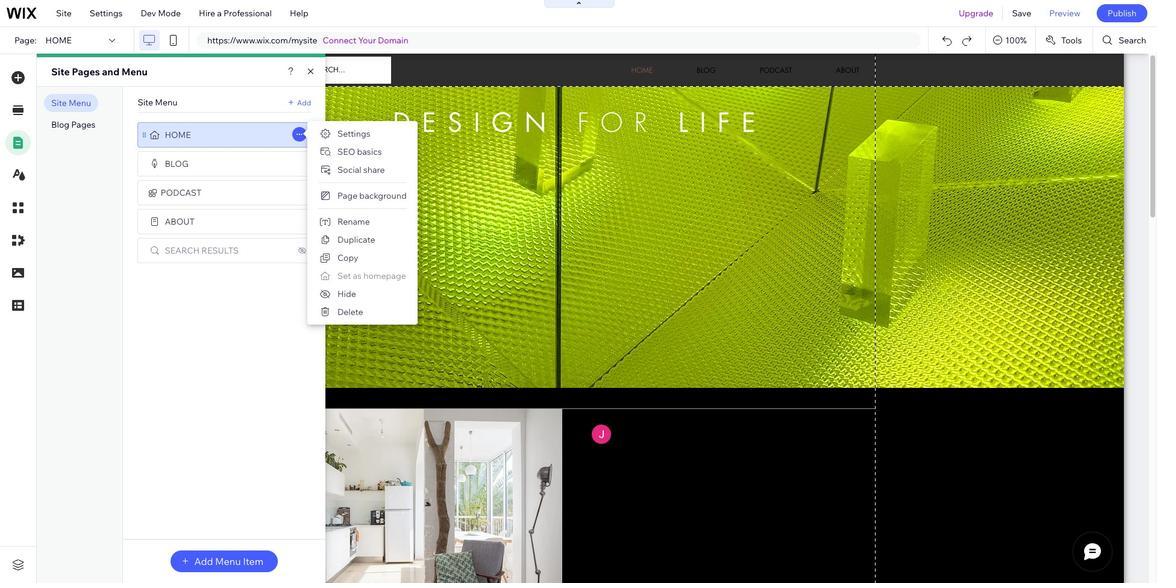 Task type: vqa. For each thing, say whether or not it's contained in the screenshot.
https://www.wix.com/mysite
yes



Task type: describe. For each thing, give the bounding box(es) containing it.
help
[[290, 8, 309, 19]]

social share
[[338, 165, 385, 175]]

search button
[[1094, 27, 1158, 54]]

upgrade
[[959, 8, 994, 19]]

100%
[[1006, 35, 1027, 46]]

100% button
[[987, 27, 1036, 54]]

1 horizontal spatial home
[[165, 130, 191, 141]]

rename
[[338, 216, 370, 227]]

as
[[353, 271, 362, 282]]

tools button
[[1036, 27, 1093, 54]]

add for add menu item
[[194, 556, 213, 568]]

podcast
[[161, 188, 202, 198]]

pages for site
[[72, 66, 100, 78]]

add for add
[[297, 98, 311, 107]]

search
[[165, 245, 200, 256]]

site pages and menu
[[51, 66, 148, 78]]

1 horizontal spatial site menu
[[138, 97, 178, 108]]

hire a professional
[[199, 8, 272, 19]]

publish
[[1108, 8, 1137, 19]]

preview button
[[1041, 0, 1090, 27]]

connect
[[323, 35, 357, 46]]

blog pages
[[51, 119, 96, 130]]

professional
[[224, 8, 272, 19]]

search results
[[165, 245, 239, 256]]

1 horizontal spatial settings
[[338, 128, 371, 139]]

save button
[[1004, 0, 1041, 27]]

copy
[[338, 253, 359, 264]]

item
[[243, 556, 264, 568]]

menu inside button
[[215, 556, 241, 568]]

publish button
[[1097, 4, 1148, 22]]

seo
[[338, 147, 355, 157]]

page
[[338, 191, 358, 201]]



Task type: locate. For each thing, give the bounding box(es) containing it.
0 horizontal spatial home
[[46, 35, 72, 46]]

0 vertical spatial home
[[46, 35, 72, 46]]

home up site pages and menu
[[46, 35, 72, 46]]

save
[[1013, 8, 1032, 19]]

results
[[201, 245, 239, 256]]

hide
[[338, 289, 356, 300]]

0 vertical spatial pages
[[72, 66, 100, 78]]

seo basics
[[338, 147, 382, 157]]

blog
[[51, 119, 69, 130]]

site menu
[[138, 97, 178, 108], [51, 98, 91, 109]]

menu
[[122, 66, 148, 78], [155, 97, 178, 108], [69, 98, 91, 109], [215, 556, 241, 568]]

0 horizontal spatial settings
[[90, 8, 123, 19]]

hire
[[199, 8, 215, 19]]

https://www.wix.com/mysite connect your domain
[[207, 35, 409, 46]]

add
[[297, 98, 311, 107], [194, 556, 213, 568]]

settings up seo basics
[[338, 128, 371, 139]]

basics
[[357, 147, 382, 157]]

https://www.wix.com/mysite
[[207, 35, 318, 46]]

duplicate
[[338, 235, 375, 245]]

0 horizontal spatial add
[[194, 556, 213, 568]]

share
[[364, 165, 385, 175]]

1 vertical spatial pages
[[71, 119, 96, 130]]

add menu item button
[[171, 551, 278, 573]]

preview
[[1050, 8, 1081, 19]]

delete
[[338, 307, 363, 318]]

set as homepage
[[338, 271, 406, 282]]

domain
[[378, 35, 409, 46]]

pages
[[72, 66, 100, 78], [71, 119, 96, 130]]

1 vertical spatial add
[[194, 556, 213, 568]]

a
[[217, 8, 222, 19]]

about
[[165, 216, 195, 227]]

tools
[[1062, 35, 1083, 46]]

1 vertical spatial settings
[[338, 128, 371, 139]]

1 horizontal spatial add
[[297, 98, 311, 107]]

your
[[358, 35, 376, 46]]

background
[[360, 191, 407, 201]]

1 vertical spatial home
[[165, 130, 191, 141]]

pages left and
[[72, 66, 100, 78]]

set
[[338, 271, 351, 282]]

search
[[1119, 35, 1147, 46]]

homepage
[[364, 271, 406, 282]]

settings
[[90, 8, 123, 19], [338, 128, 371, 139]]

and
[[102, 66, 120, 78]]

settings left dev
[[90, 8, 123, 19]]

home
[[46, 35, 72, 46], [165, 130, 191, 141]]

home up blog
[[165, 130, 191, 141]]

add inside add menu item button
[[194, 556, 213, 568]]

0 vertical spatial add
[[297, 98, 311, 107]]

0 horizontal spatial site menu
[[51, 98, 91, 109]]

mode
[[158, 8, 181, 19]]

0 vertical spatial settings
[[90, 8, 123, 19]]

add menu item
[[194, 556, 264, 568]]

blog
[[165, 159, 189, 169]]

pages right blog
[[71, 119, 96, 130]]

dev mode
[[141, 8, 181, 19]]

page background
[[338, 191, 407, 201]]

site
[[56, 8, 72, 19], [51, 66, 70, 78], [138, 97, 153, 108], [51, 98, 67, 109]]

pages for blog
[[71, 119, 96, 130]]

social
[[338, 165, 362, 175]]

dev
[[141, 8, 156, 19]]



